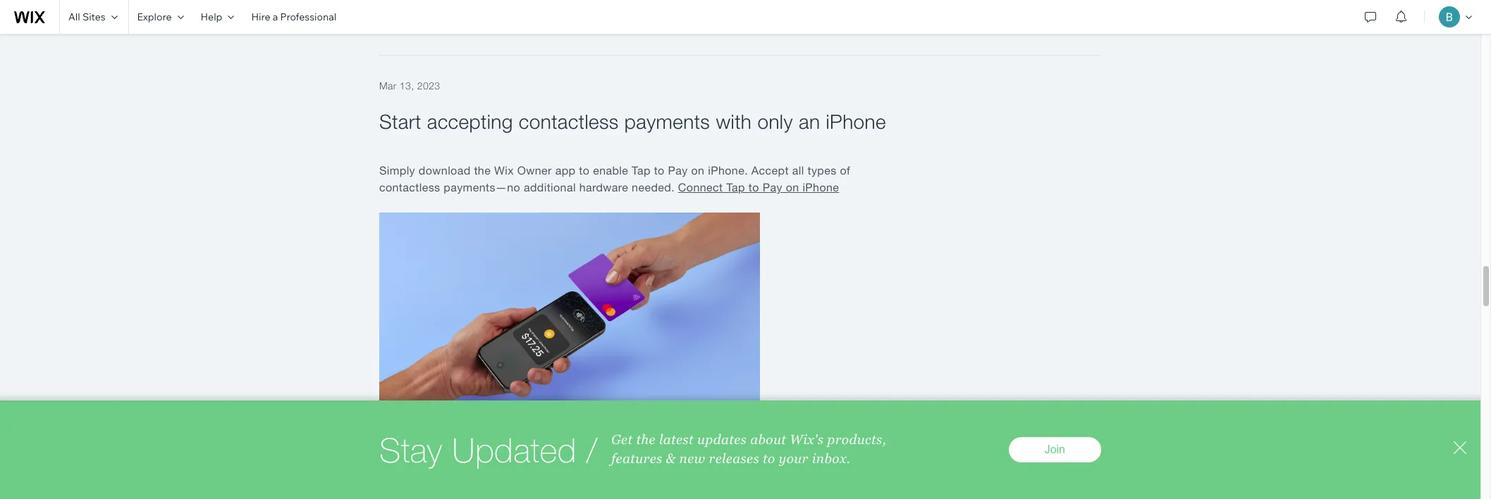 Task type: vqa. For each thing, say whether or not it's contained in the screenshot.
bottommost Or
no



Task type: locate. For each thing, give the bounding box(es) containing it.
help button
[[192, 0, 243, 34]]

all sites
[[68, 11, 105, 23]]

a
[[273, 11, 278, 23]]

hire a professional
[[251, 11, 336, 23]]

help
[[201, 11, 222, 23]]

hire
[[251, 11, 270, 23]]



Task type: describe. For each thing, give the bounding box(es) containing it.
professional
[[280, 11, 336, 23]]

sites
[[82, 11, 105, 23]]

hire a professional link
[[243, 0, 345, 34]]

explore
[[137, 11, 172, 23]]

all
[[68, 11, 80, 23]]



